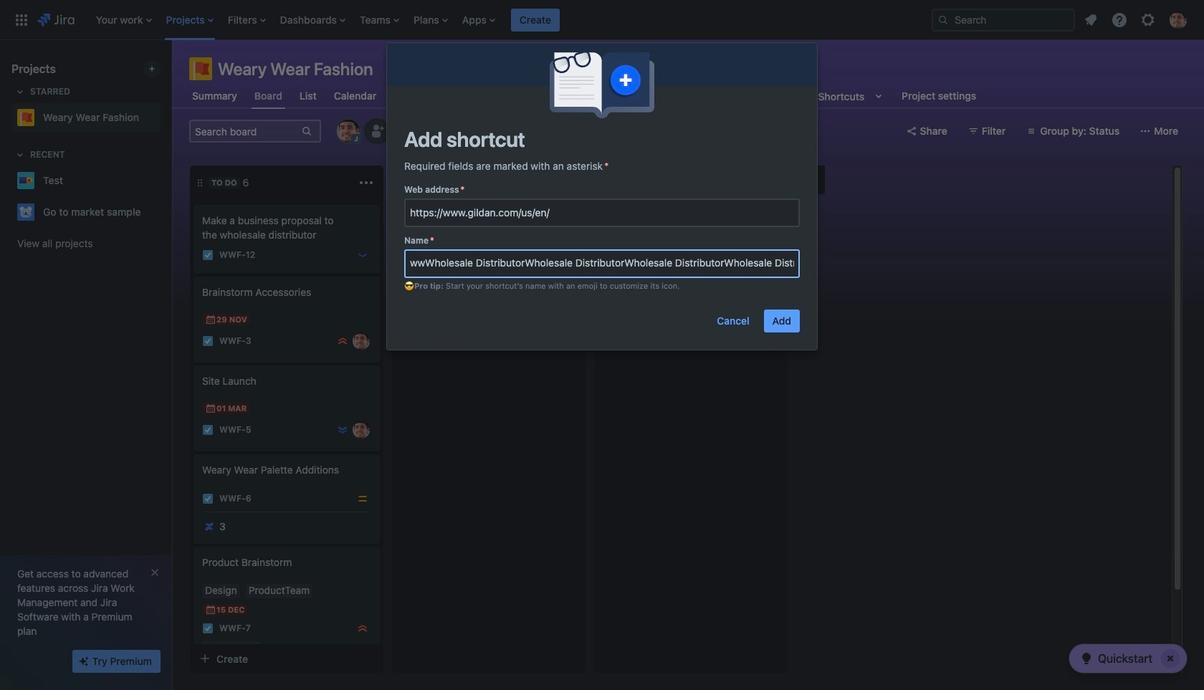 Task type: locate. For each thing, give the bounding box(es) containing it.
task image
[[202, 336, 214, 347], [202, 425, 214, 436], [202, 493, 214, 505], [202, 623, 214, 635]]

banner
[[0, 0, 1205, 40]]

e.g. Atlassian website field
[[406, 251, 799, 277]]

lowest image
[[337, 425, 349, 436]]

james peterson image right highest image on the left of the page
[[353, 333, 370, 350]]

4 list item from the left
[[276, 0, 350, 40]]

1 task image from the top
[[202, 336, 214, 347]]

list
[[89, 0, 921, 40], [1079, 7, 1196, 33]]

5 list item from the left
[[356, 0, 404, 40]]

collapse starred projects image
[[11, 83, 29, 100]]

due date: 29 february 2024 image
[[407, 283, 419, 294]]

1 vertical spatial james peterson image
[[353, 333, 370, 350]]

due date: 01 march 2024 image
[[205, 403, 217, 415], [205, 403, 217, 415]]

list item
[[92, 0, 156, 40], [162, 0, 218, 40], [224, 0, 270, 40], [276, 0, 350, 40], [356, 0, 404, 40], [409, 0, 452, 40], [458, 0, 500, 40], [511, 0, 560, 40]]

dialog
[[387, 43, 818, 350]]

highest image
[[357, 623, 369, 635]]

james peterson image
[[555, 301, 572, 318], [353, 333, 370, 350]]

6 list item from the left
[[409, 0, 452, 40]]

james peterson image down e.g. atlassian website field
[[555, 301, 572, 318]]

tab list
[[181, 83, 988, 109]]

7 list item from the left
[[458, 0, 500, 40]]

jira image
[[37, 11, 74, 28], [37, 11, 74, 28]]

0 vertical spatial james peterson image
[[555, 301, 572, 318]]

None search field
[[932, 8, 1076, 31]]

0 horizontal spatial james peterson image
[[353, 333, 370, 350]]

due date: 15 december 2023 image
[[205, 605, 217, 616]]

due date: 15 december 2023 image
[[205, 605, 217, 616]]

Search board text field
[[191, 121, 300, 141]]

task image
[[202, 250, 214, 261]]

medium image
[[357, 493, 369, 505]]

collapse recent projects image
[[11, 146, 29, 164]]

0 horizontal spatial list
[[89, 0, 921, 40]]

due date: 29 november 2023 image
[[205, 314, 217, 326], [205, 314, 217, 326]]

2 task image from the top
[[202, 425, 214, 436]]



Task type: vqa. For each thing, say whether or not it's contained in the screenshot.
Close premium upgrade banner icon on the left bottom
yes



Task type: describe. For each thing, give the bounding box(es) containing it.
create column image
[[803, 171, 820, 189]]

primary element
[[9, 0, 921, 40]]

close premium upgrade banner image
[[149, 567, 161, 579]]

3 list item from the left
[[224, 0, 270, 40]]

1 list item from the left
[[92, 0, 156, 40]]

james peterson image
[[353, 422, 370, 439]]

8 list item from the left
[[511, 0, 560, 40]]

due date: 29 february 2024 image
[[407, 283, 419, 294]]

low image
[[357, 250, 369, 261]]

1 horizontal spatial list
[[1079, 7, 1196, 33]]

highest image
[[337, 336, 349, 347]]

show subtasks image
[[237, 643, 255, 661]]

check image
[[1079, 651, 1096, 668]]

Search field
[[932, 8, 1076, 31]]

search image
[[938, 14, 950, 25]]

4 task image from the top
[[202, 623, 214, 635]]

1 horizontal spatial james peterson image
[[555, 301, 572, 318]]

2 list item from the left
[[162, 0, 218, 40]]

dismiss quickstart image
[[1160, 648, 1183, 671]]

3 task image from the top
[[202, 493, 214, 505]]

add people image
[[369, 123, 386, 140]]

e.g. http://www.atlassian.com url field
[[406, 200, 799, 226]]



